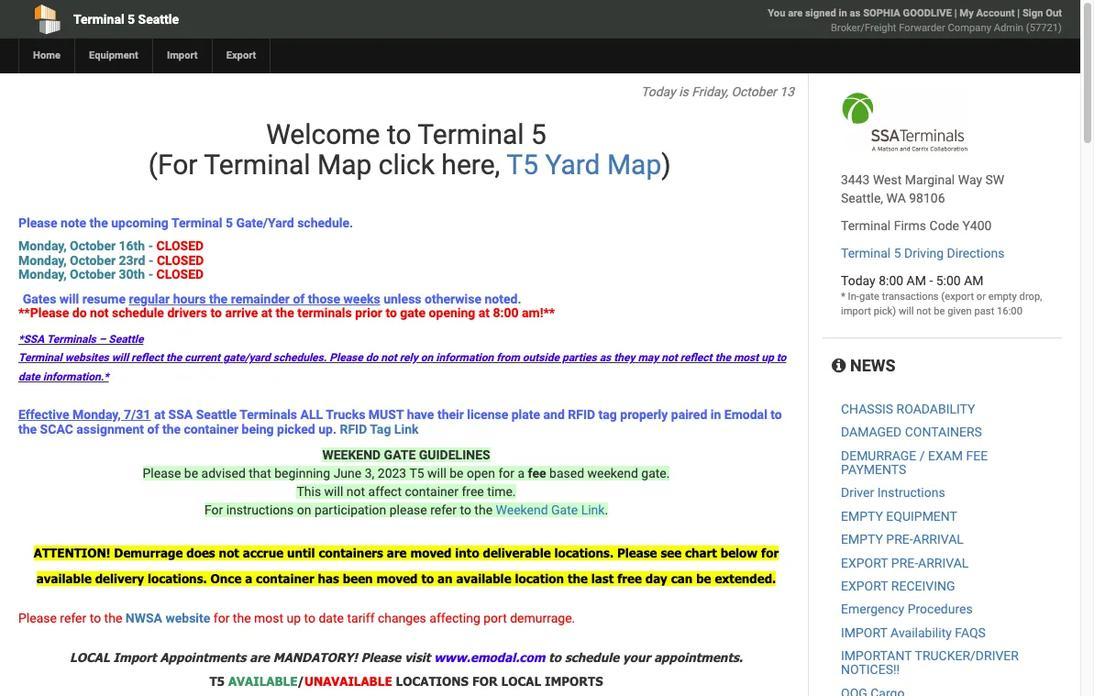 Task type: vqa. For each thing, say whether or not it's contained in the screenshot.
IMPORTS
yes



Task type: locate. For each thing, give the bounding box(es) containing it.
1 vertical spatial date
[[319, 612, 344, 626]]

given
[[948, 306, 973, 318]]

please refer to the nwsa website for the most up to date tariff changes affecting port demurrage.
[[18, 612, 576, 626]]

equipment
[[89, 50, 138, 61]]

accrue
[[243, 546, 284, 561]]

to right welcome
[[387, 118, 412, 151]]

0 horizontal spatial a
[[245, 572, 253, 586]]

t5 yard map link
[[507, 149, 662, 181]]

today inside today                                                                                                                                                                                                                                                                                                                                                                                                                                                                                                                                                                                                                                                                                                           8:00 am - 5:00 am * in-gate transactions (export or empty drop, import pick) will not be given past 16:00
[[842, 273, 876, 288]]

0 horizontal spatial |
[[955, 7, 958, 19]]

to inside *ssa terminals – seattle terminal websites will reflect the current gate/yard schedules. please do not rely on information from outside parties as they may not reflect the most up to date information.*
[[777, 352, 787, 365]]

1 vertical spatial moved
[[377, 572, 418, 586]]

0 vertical spatial export
[[842, 556, 889, 570]]

up inside *ssa terminals – seattle terminal websites will reflect the current gate/yard schedules. please do not rely on information from outside parties as they may not reflect the most up to date information.*
[[762, 352, 774, 365]]

terminals inside at ssa seattle terminals all trucks must have their license plate and rfid tag properly paired in emodal to the scac assignment of the container being picked up.
[[240, 408, 297, 422]]

for up time.
[[499, 466, 515, 481]]

3 closed from the top
[[157, 267, 204, 282]]

| left "sign"
[[1018, 7, 1021, 19]]

tag
[[370, 422, 391, 436]]

trucks
[[326, 408, 366, 422]]

0 vertical spatial empty
[[842, 509, 884, 524]]

plate
[[512, 408, 541, 422]]

are right you
[[789, 7, 803, 19]]

unavailable
[[305, 674, 392, 689]]

1 vertical spatial of
[[147, 422, 159, 436]]

0 vertical spatial up
[[762, 352, 774, 365]]

at
[[261, 306, 273, 320], [479, 306, 490, 320], [154, 408, 165, 422]]

day
[[646, 572, 668, 586]]

to right emodal
[[771, 408, 783, 422]]

1 vertical spatial import
[[113, 650, 157, 665]]

roadability
[[897, 402, 976, 416]]

1 horizontal spatial /
[[920, 448, 926, 463]]

0 vertical spatial most
[[734, 352, 759, 365]]

0 vertical spatial date
[[18, 370, 40, 383]]

most up emodal
[[734, 352, 759, 365]]

1 vertical spatial schedule
[[565, 650, 620, 665]]

empty down empty equipment link
[[842, 532, 884, 547]]

drivers
[[167, 306, 207, 320]]

1 horizontal spatial on
[[421, 352, 433, 365]]

effective
[[18, 408, 69, 422]]

5 up equipment at the top left of page
[[128, 12, 135, 27]]

moved right been
[[377, 572, 418, 586]]

0 vertical spatial on
[[421, 352, 433, 365]]

1 horizontal spatial rfid
[[568, 408, 596, 422]]

seattle inside the terminal 5 seattle link
[[138, 12, 179, 27]]

of inside gates will resume regular hours the remainder of those weeks unless otherwise noted. **please do not schedule drivers to arrive at the terminals prior to gate opening at 8:00 am!**
[[293, 291, 305, 306]]

1 closed from the top
[[157, 239, 204, 254]]

rfid left tag
[[568, 408, 596, 422]]

link
[[395, 422, 419, 436], [582, 503, 605, 518]]

does
[[187, 546, 215, 561]]

please inside *ssa terminals – seattle terminal websites will reflect the current gate/yard schedules. please do not rely on information from outside parties as they may not reflect the most up to date information.*
[[330, 352, 363, 365]]

be left given
[[935, 306, 946, 318]]

to inside weekend gate guidelines please be advised that beginning june 3, 2023 t5 will be open for a fee based weekend gate. this will not affect container free time. for instructions on participation please refer to the weekend gate link .
[[460, 503, 472, 518]]

am up transactions
[[907, 273, 927, 288]]

the left the nwsa in the bottom of the page
[[104, 612, 122, 626]]

the left the scac
[[18, 422, 37, 436]]

yard
[[546, 149, 601, 181]]

for right below
[[762, 546, 779, 561]]

are inside attention! demurrage does not accrue until containers are moved into deliverable locations. please see chart below for available delivery locations. once a container has been moved to an available location the last free day can be extended.
[[387, 546, 407, 561]]

you are signed in as sophia goodlive | my account | sign out broker/freight forwarder company admin (57721)
[[768, 7, 1063, 34]]

today up in-
[[842, 273, 876, 288]]

the right 7/31
[[162, 422, 181, 436]]

1 horizontal spatial locations.
[[555, 546, 614, 561]]

will right websites
[[112, 352, 129, 365]]

receiving
[[892, 579, 956, 594]]

1 vertical spatial 8:00
[[493, 306, 519, 320]]

terminals inside *ssa terminals – seattle terminal websites will reflect the current gate/yard schedules. please do not rely on information from outside parties as they may not reflect the most up to date information.*
[[47, 333, 96, 346]]

a right once
[[245, 572, 253, 586]]

available down into at the left
[[457, 572, 512, 586]]

reflect left "current"
[[131, 352, 163, 365]]

most inside *ssa terminals – seattle terminal websites will reflect the current gate/yard schedules. please do not rely on information from outside parties as they may not reflect the most up to date information.*
[[734, 352, 759, 365]]

been
[[343, 572, 373, 586]]

a inside weekend gate guidelines please be advised that beginning june 3, 2023 t5 will be open for a fee based weekend gate. this will not affect container free time. for instructions on participation please refer to the weekend gate link .
[[518, 466, 525, 481]]

do left rely
[[366, 352, 378, 365]]

1 vertical spatial most
[[254, 612, 284, 626]]

today left is
[[641, 84, 676, 99]]

0 horizontal spatial reflect
[[131, 352, 163, 365]]

do inside *ssa terminals – seattle terminal websites will reflect the current gate/yard schedules. please do not rely on information from outside parties as they may not reflect the most up to date information.*
[[366, 352, 378, 365]]

0 vertical spatial as
[[850, 7, 861, 19]]

weekend gate link link
[[496, 503, 605, 518]]

seattle right ssa
[[196, 408, 237, 422]]

the inside please note the upcoming terminal 5 gate/yard schedule. monday, october 16th - closed monday, october 23rd - closed monday, october 30th - closed
[[90, 216, 108, 230]]

1 vertical spatial seattle
[[109, 333, 144, 346]]

closed
[[157, 239, 204, 254], [157, 253, 204, 268], [157, 267, 204, 282]]

as left they
[[600, 352, 611, 365]]

0 horizontal spatial 8:00
[[493, 306, 519, 320]]

1 horizontal spatial am
[[965, 273, 984, 288]]

0 vertical spatial for
[[499, 466, 515, 481]]

effective monday, 7/31
[[18, 408, 151, 422]]

1 horizontal spatial most
[[734, 352, 759, 365]]

refer down 'attention!'
[[60, 612, 87, 626]]

to left an
[[422, 572, 434, 586]]

import down the terminal 5 seattle link
[[167, 50, 198, 61]]

open
[[467, 466, 496, 481]]

1 vertical spatial gate
[[400, 306, 426, 320]]

t5 down appointments
[[210, 674, 225, 689]]

export link
[[212, 39, 270, 73]]

at left ssa
[[154, 408, 165, 422]]

appointments.
[[655, 650, 743, 665]]

1 horizontal spatial for
[[499, 466, 515, 481]]

98106
[[910, 191, 946, 206]]

2 vertical spatial t5
[[210, 674, 225, 689]]

0 horizontal spatial of
[[147, 422, 159, 436]]

important
[[842, 649, 913, 664]]

local down delivery
[[70, 650, 110, 665]]

the
[[90, 216, 108, 230], [209, 291, 228, 306], [276, 306, 294, 320], [166, 352, 182, 365], [716, 352, 731, 365], [18, 422, 37, 436], [162, 422, 181, 436], [475, 503, 493, 518], [568, 572, 588, 586], [104, 612, 122, 626], [233, 612, 251, 626]]

will inside *ssa terminals – seattle terminal websites will reflect the current gate/yard schedules. please do not rely on information from outside parties as they may not reflect the most up to date information.*
[[112, 352, 129, 365]]

they
[[614, 352, 636, 365]]

0 vertical spatial 8:00
[[879, 273, 904, 288]]

to inside local import appointments are mandatory! please visit www.emodal.com to schedule your appointments. t5 available / unavailable locations for local imports
[[549, 650, 562, 665]]

location
[[515, 572, 564, 586]]

trucker/driver
[[916, 649, 1020, 664]]

1 horizontal spatial are
[[387, 546, 407, 561]]

into
[[455, 546, 480, 561]]

please left "note"
[[18, 216, 57, 230]]

1 vertical spatial container
[[405, 485, 459, 499]]

please inside weekend gate guidelines please be advised that beginning june 3, 2023 t5 will be open for a fee based weekend gate. this will not affect container free time. for instructions on participation please refer to the weekend gate link .
[[143, 466, 181, 481]]

instructions
[[878, 486, 946, 501]]

to up "imports"
[[549, 650, 562, 665]]

terminal 5 driving directions link
[[842, 246, 1005, 261]]

terminal inside *ssa terminals – seattle terminal websites will reflect the current gate/yard schedules. please do not rely on information from outside parties as they may not reflect the most up to date information.*
[[18, 352, 62, 365]]

1 | from the left
[[955, 7, 958, 19]]

export up "export receiving" link
[[842, 556, 889, 570]]

in right the signed
[[839, 7, 848, 19]]

a inside attention! demurrage does not accrue until containers are moved into deliverable locations. please see chart below for available delivery locations. once a container has been moved to an available location the last free day can be extended.
[[245, 572, 253, 586]]

0 horizontal spatial free
[[462, 485, 484, 499]]

free down the open
[[462, 485, 484, 499]]

terminal inside please note the upcoming terminal 5 gate/yard schedule. monday, october 16th - closed monday, october 23rd - closed monday, october 30th - closed
[[172, 216, 223, 230]]

procedures
[[908, 602, 973, 617]]

1 horizontal spatial local
[[502, 674, 542, 689]]

5 right the here,
[[531, 118, 547, 151]]

drop,
[[1020, 291, 1043, 303]]

1 vertical spatial empty
[[842, 532, 884, 547]]

0 vertical spatial local
[[70, 650, 110, 665]]

october left 13
[[732, 84, 777, 99]]

seattle right –
[[109, 333, 144, 346]]

broker/freight
[[832, 22, 897, 34]]

date left tariff
[[319, 612, 344, 626]]

seattle inside at ssa seattle terminals all trucks must have their license plate and rfid tag properly paired in emodal to the scac assignment of the container being picked up.
[[196, 408, 237, 422]]

the left last
[[568, 572, 588, 586]]

will right 'gates'
[[59, 291, 79, 306]]

emergency
[[842, 602, 905, 617]]

gate
[[384, 448, 416, 463]]

0 horizontal spatial am
[[907, 273, 927, 288]]

0 horizontal spatial today
[[641, 84, 676, 99]]

1 horizontal spatial |
[[1018, 7, 1021, 19]]

0 horizontal spatial available
[[36, 572, 92, 586]]

1 vertical spatial pre-
[[892, 556, 919, 570]]

gate
[[860, 291, 880, 303], [400, 306, 426, 320]]

terminals
[[298, 306, 352, 320]]

until
[[287, 546, 315, 561]]

news
[[847, 356, 896, 375]]

not up once
[[219, 546, 239, 561]]

october left 23rd
[[70, 253, 116, 268]]

seattle for terminal
[[138, 12, 179, 27]]

0 vertical spatial seattle
[[138, 12, 179, 27]]

may
[[638, 352, 659, 365]]

not inside today                                                                                                                                                                                                                                                                                                                                                                                                                                                                                                                                                                                                                                                                                                           8:00 am - 5:00 am * in-gate transactions (export or empty drop, import pick) will not be given past 16:00
[[917, 306, 932, 318]]

0 horizontal spatial rfid
[[340, 422, 367, 436]]

will down the guidelines
[[428, 466, 447, 481]]

to down delivery
[[90, 612, 101, 626]]

in right paired
[[711, 408, 722, 422]]

the down time.
[[475, 503, 493, 518]]

5 inside please note the upcoming terminal 5 gate/yard schedule. monday, october 16th - closed monday, october 23rd - closed monday, october 30th - closed
[[226, 216, 233, 230]]

gates will resume regular hours the remainder of those weeks unless otherwise noted. **please do not schedule drivers to arrive at the terminals prior to gate opening at 8:00 am!**
[[18, 291, 555, 320]]

0 horizontal spatial schedule
[[112, 306, 164, 320]]

in
[[839, 7, 848, 19], [711, 408, 722, 422]]

y400
[[963, 218, 992, 233]]

/ down mandatory!
[[298, 674, 305, 689]]

do inside gates will resume regular hours the remainder of those weeks unless otherwise noted. **please do not schedule drivers to arrive at the terminals prior to gate opening at 8:00 am!**
[[72, 306, 87, 320]]

| left "my"
[[955, 7, 958, 19]]

notices!!
[[842, 663, 900, 678]]

2 | from the left
[[1018, 7, 1021, 19]]

1 vertical spatial as
[[600, 352, 611, 365]]

the up emodal
[[716, 352, 731, 365]]

to
[[387, 118, 412, 151], [211, 306, 222, 320], [386, 306, 397, 320], [777, 352, 787, 365], [771, 408, 783, 422], [460, 503, 472, 518], [422, 572, 434, 586], [90, 612, 101, 626], [304, 612, 316, 626], [549, 650, 562, 665]]

/ inside chassis roadability damaged containers demurrage / exam fee payments driver instructions empty equipment empty pre-arrival export pre-arrival export receiving emergency procedures import availability faqs important trucker/driver notices!!
[[920, 448, 926, 463]]

1 vertical spatial arrival
[[919, 556, 969, 570]]

reflect
[[131, 352, 163, 365], [681, 352, 713, 365]]

0 horizontal spatial link
[[395, 422, 419, 436]]

1 horizontal spatial do
[[366, 352, 378, 365]]

today
[[641, 84, 676, 99], [842, 273, 876, 288]]

are up available
[[250, 650, 270, 665]]

0 horizontal spatial t5
[[210, 674, 225, 689]]

0 vertical spatial gate
[[860, 291, 880, 303]]

0 horizontal spatial on
[[297, 503, 312, 518]]

for right website
[[214, 612, 230, 626]]

0 horizontal spatial at
[[154, 408, 165, 422]]

0 horizontal spatial for
[[214, 612, 230, 626]]

paired
[[672, 408, 708, 422]]

on inside *ssa terminals – seattle terminal websites will reflect the current gate/yard schedules. please do not rely on information from outside parties as they may not reflect the most up to date information.*
[[421, 352, 433, 365]]

of left ssa
[[147, 422, 159, 436]]

sign out link
[[1023, 7, 1063, 19]]

gate inside gates will resume regular hours the remainder of those weeks unless otherwise noted. **please do not schedule drivers to arrive at the terminals prior to gate opening at 8:00 am!**
[[400, 306, 426, 320]]

on down this
[[297, 503, 312, 518]]

0 horizontal spatial in
[[711, 408, 722, 422]]

account
[[977, 7, 1015, 19]]

the inside attention! demurrage does not accrue until containers are moved into deliverable locations. please see chart below for available delivery locations. once a container has been moved to an available location the last free day can be extended.
[[568, 572, 588, 586]]

schedule inside gates will resume regular hours the remainder of those weeks unless otherwise noted. **please do not schedule drivers to arrive at the terminals prior to gate opening at 8:00 am!**
[[112, 306, 164, 320]]

port
[[484, 612, 507, 626]]

are down please in the left of the page
[[387, 546, 407, 561]]

empty
[[842, 509, 884, 524], [842, 532, 884, 547]]

export up emergency
[[842, 579, 889, 594]]

a left the fee on the bottom left of the page
[[518, 466, 525, 481]]

link inside weekend gate guidelines please be advised that beginning june 3, 2023 t5 will be open for a fee based weekend gate. this will not affect container free time. for instructions on participation please refer to the weekend gate link .
[[582, 503, 605, 518]]

t5 inside local import appointments are mandatory! please visit www.emodal.com to schedule your appointments. t5 available / unavailable locations for local imports
[[210, 674, 225, 689]]

availability
[[891, 626, 953, 640]]

1 horizontal spatial as
[[850, 7, 861, 19]]

1 horizontal spatial link
[[582, 503, 605, 518]]

at right "arrive"
[[261, 306, 273, 320]]

please inside attention! demurrage does not accrue until containers are moved into deliverable locations. please see chart below for available delivery locations. once a container has been moved to an available location the last free day can be extended.
[[618, 546, 658, 561]]

not up –
[[90, 306, 109, 320]]

1 am from the left
[[907, 273, 927, 288]]

map right yard
[[607, 149, 662, 181]]

|
[[955, 7, 958, 19], [1018, 7, 1021, 19]]

upcoming
[[111, 216, 169, 230]]

1 horizontal spatial schedule
[[565, 650, 620, 665]]

the right "note"
[[90, 216, 108, 230]]

for inside attention! demurrage does not accrue until containers are moved into deliverable locations. please see chart below for available delivery locations. once a container has been moved to an available location the last free day can be extended.
[[762, 546, 779, 561]]

to right prior
[[386, 306, 397, 320]]

8:00 left am!**
[[493, 306, 519, 320]]

must
[[369, 408, 404, 422]]

2 horizontal spatial for
[[762, 546, 779, 561]]

to down the open
[[460, 503, 472, 518]]

pre- down empty pre-arrival link
[[892, 556, 919, 570]]

/ left exam
[[920, 448, 926, 463]]

0 vertical spatial /
[[920, 448, 926, 463]]

refer
[[431, 503, 457, 518], [60, 612, 87, 626]]

extended.
[[715, 572, 777, 586]]

23rd
[[119, 253, 145, 268]]

info circle image
[[832, 358, 847, 374]]

be inside attention! demurrage does not accrue until containers are moved into deliverable locations. please see chart below for available delivery locations. once a container has been moved to an available location the last free day can be extended.
[[697, 572, 712, 586]]

0 horizontal spatial gate
[[400, 306, 426, 320]]

2 vertical spatial container
[[256, 572, 314, 586]]

*
[[842, 291, 846, 303]]

gate left opening
[[400, 306, 426, 320]]

2 reflect from the left
[[681, 352, 713, 365]]

will down transactions
[[899, 306, 915, 318]]

container down until
[[256, 572, 314, 586]]

t5
[[507, 149, 539, 181], [410, 466, 425, 481], [210, 674, 225, 689]]

1 horizontal spatial of
[[293, 291, 305, 306]]

0 horizontal spatial container
[[184, 422, 239, 436]]

1 horizontal spatial reflect
[[681, 352, 713, 365]]

rfid right up.
[[340, 422, 367, 436]]

emergency procedures link
[[842, 602, 973, 617]]

available
[[228, 674, 298, 689]]

0 vertical spatial refer
[[431, 503, 457, 518]]

0 vertical spatial are
[[789, 7, 803, 19]]

local right the for
[[502, 674, 542, 689]]

properly
[[621, 408, 668, 422]]

0 vertical spatial t5
[[507, 149, 539, 181]]

please note the upcoming terminal 5 gate/yard schedule. monday, october 16th - closed monday, october 23rd - closed monday, october 30th - closed
[[18, 216, 353, 282]]

1 horizontal spatial refer
[[431, 503, 457, 518]]

reflect right may
[[681, 352, 713, 365]]

0 horizontal spatial terminals
[[47, 333, 96, 346]]

1 horizontal spatial t5
[[410, 466, 425, 481]]

for inside weekend gate guidelines please be advised that beginning june 3, 2023 t5 will be open for a fee based weekend gate. this will not affect container free time. for instructions on participation please refer to the weekend gate link .
[[499, 466, 515, 481]]

containers
[[906, 425, 983, 440]]

8:00 up transactions
[[879, 273, 904, 288]]

pick)
[[874, 306, 897, 318]]

t5 left yard
[[507, 149, 539, 181]]

on right rely
[[421, 352, 433, 365]]

seattle for at
[[196, 408, 237, 422]]

container
[[184, 422, 239, 436], [405, 485, 459, 499], [256, 572, 314, 586]]

2 vertical spatial seattle
[[196, 408, 237, 422]]

free
[[462, 485, 484, 499], [618, 572, 642, 586]]

0 horizontal spatial do
[[72, 306, 87, 320]]

firms
[[895, 218, 927, 233]]

2 vertical spatial are
[[250, 650, 270, 665]]

to inside the welcome to terminal 5 (for terminal map click here, t5 yard map )
[[387, 118, 412, 151]]

0 vertical spatial do
[[72, 306, 87, 320]]

gates
[[23, 291, 56, 306]]

seattle up import link
[[138, 12, 179, 27]]

at right opening
[[479, 306, 490, 320]]

1 horizontal spatial terminals
[[240, 408, 297, 422]]

free left day
[[618, 572, 642, 586]]

1 vertical spatial a
[[245, 572, 253, 586]]

up up emodal
[[762, 352, 774, 365]]

container up please in the left of the page
[[405, 485, 459, 499]]

1 vertical spatial refer
[[60, 612, 87, 626]]

0 horizontal spatial are
[[250, 650, 270, 665]]

do right **please
[[72, 306, 87, 320]]

please up day
[[618, 546, 658, 561]]

1 horizontal spatial in
[[839, 7, 848, 19]]

be right can
[[697, 572, 712, 586]]

1 vertical spatial link
[[582, 503, 605, 518]]

0 vertical spatial of
[[293, 291, 305, 306]]

0 vertical spatial container
[[184, 422, 239, 436]]

2 horizontal spatial t5
[[507, 149, 539, 181]]

am up or
[[965, 273, 984, 288]]

1 vertical spatial terminals
[[240, 408, 297, 422]]

license
[[467, 408, 509, 422]]

1 reflect from the left
[[131, 352, 163, 365]]

attention!
[[34, 546, 111, 561]]

1 vertical spatial free
[[618, 572, 642, 586]]

0 horizontal spatial import
[[113, 650, 157, 665]]

0 vertical spatial import
[[167, 50, 198, 61]]

moved up an
[[411, 546, 452, 561]]

1 empty from the top
[[842, 509, 884, 524]]

arrival down equipment
[[914, 532, 964, 547]]

1 vertical spatial on
[[297, 503, 312, 518]]

wa
[[887, 191, 907, 206]]

not down transactions
[[917, 306, 932, 318]]

16:00
[[998, 306, 1023, 318]]

empty down driver
[[842, 509, 884, 524]]

0 vertical spatial schedule
[[112, 306, 164, 320]]

as up broker/freight
[[850, 7, 861, 19]]

driver instructions link
[[842, 486, 946, 501]]

1 horizontal spatial today
[[842, 273, 876, 288]]

locations. up last
[[555, 546, 614, 561]]

transactions
[[883, 291, 939, 303]]



Task type: describe. For each thing, give the bounding box(es) containing it.
demurrage
[[842, 448, 917, 463]]

for
[[205, 503, 223, 518]]

empty
[[989, 291, 1018, 303]]

to left "arrive"
[[211, 306, 222, 320]]

weekend
[[588, 466, 639, 481]]

scac
[[40, 422, 73, 436]]

not right may
[[662, 352, 678, 365]]

directions
[[948, 246, 1005, 261]]

changes
[[378, 612, 427, 626]]

schedule inside local import appointments are mandatory! please visit www.emodal.com to schedule your appointments. t5 available / unavailable locations for local imports
[[565, 650, 620, 665]]

please down 'attention!'
[[18, 612, 57, 626]]

please
[[390, 503, 427, 518]]

last
[[592, 572, 614, 586]]

0 vertical spatial pre-
[[887, 532, 914, 547]]

16th
[[119, 239, 145, 254]]

parties
[[563, 352, 597, 365]]

container inside at ssa seattle terminals all trucks must have their license plate and rfid tag properly paired in emodal to the scac assignment of the container being picked up.
[[184, 422, 239, 436]]

am!**
[[522, 306, 555, 320]]

please inside local import appointments are mandatory! please visit www.emodal.com to schedule your appointments. t5 available / unavailable locations for local imports
[[361, 650, 401, 665]]

*ssa
[[18, 333, 44, 346]]

this
[[297, 485, 321, 499]]

2 am from the left
[[965, 273, 984, 288]]

admin
[[995, 22, 1024, 34]]

at ssa seattle terminals all trucks must have their license plate and rfid tag properly paired in emodal to the scac assignment of the container being picked up.
[[18, 408, 783, 436]]

instructions
[[226, 503, 294, 518]]

gate inside today                                                                                                                                                                                                                                                                                                                                                                                                                                                                                                                                                                                                                                                                                                           8:00 am - 5:00 am * in-gate transactions (export or empty drop, import pick) will not be given past 16:00
[[860, 291, 880, 303]]

opening
[[429, 306, 476, 320]]

0 horizontal spatial most
[[254, 612, 284, 626]]

to up mandatory!
[[304, 612, 316, 626]]

be inside today                                                                                                                                                                                                                                                                                                                                                                                                                                                                                                                                                                                                                                                                                                           8:00 am - 5:00 am * in-gate transactions (export or empty drop, import pick) will not be given past 16:00
[[935, 306, 946, 318]]

will inside today                                                                                                                                                                                                                                                                                                                                                                                                                                                                                                                                                                                                                                                                                                           8:00 am - 5:00 am * in-gate transactions (export or empty drop, import pick) will not be given past 16:00
[[899, 306, 915, 318]]

t5 inside the welcome to terminal 5 (for terminal map click here, t5 yard map )
[[507, 149, 539, 181]]

5 left driving
[[895, 246, 902, 261]]

the left "current"
[[166, 352, 182, 365]]

signed
[[806, 7, 837, 19]]

can
[[672, 572, 693, 586]]

2 horizontal spatial at
[[479, 306, 490, 320]]

refer inside weekend gate guidelines please be advised that beginning june 3, 2023 t5 will be open for a fee based weekend gate. this will not affect container free time. for instructions on participation please refer to the weekend gate link .
[[431, 503, 457, 518]]

in-
[[849, 291, 860, 303]]

terminal 5 seattle image
[[842, 92, 969, 152]]

the down once
[[233, 612, 251, 626]]

hours
[[173, 291, 206, 306]]

my account link
[[960, 7, 1015, 19]]

see
[[661, 546, 682, 561]]

rely
[[400, 352, 418, 365]]

/ inside local import appointments are mandatory! please visit www.emodal.com to schedule your appointments. t5 available / unavailable locations for local imports
[[298, 674, 305, 689]]

way
[[959, 173, 983, 187]]

- right "30th"
[[148, 267, 153, 282]]

their
[[438, 408, 464, 422]]

tag
[[599, 408, 618, 422]]

3443
[[842, 173, 870, 187]]

30th
[[119, 267, 145, 282]]

1 export from the top
[[842, 556, 889, 570]]

1 horizontal spatial date
[[319, 612, 344, 626]]

on inside weekend gate guidelines please be advised that beginning june 3, 2023 t5 will be open for a fee based weekend gate. this will not affect container free time. for instructions on participation please refer to the weekend gate link .
[[297, 503, 312, 518]]

as inside you are signed in as sophia goodlive | my account | sign out broker/freight forwarder company admin (57721)
[[850, 7, 861, 19]]

in inside you are signed in as sophia goodlive | my account | sign out broker/freight forwarder company admin (57721)
[[839, 7, 848, 19]]

1 horizontal spatial at
[[261, 306, 273, 320]]

2 empty from the top
[[842, 532, 884, 547]]

0 vertical spatial moved
[[411, 546, 452, 561]]

equipment
[[887, 509, 958, 524]]

seattle,
[[842, 191, 884, 206]]

www.emodal.com
[[434, 650, 545, 665]]

be down the guidelines
[[450, 466, 464, 481]]

are inside you are signed in as sophia goodlive | my account | sign out broker/freight forwarder company admin (57721)
[[789, 7, 803, 19]]

please inside please note the upcoming terminal 5 gate/yard schedule. monday, october 16th - closed monday, october 23rd - closed monday, october 30th - closed
[[18, 216, 57, 230]]

not inside gates will resume regular hours the remainder of those weeks unless otherwise noted. **please do not schedule drivers to arrive at the terminals prior to gate opening at 8:00 am!**
[[90, 306, 109, 320]]

container inside attention! demurrage does not accrue until containers are moved into deliverable locations. please see chart below for available delivery locations. once a container has been moved to an available location the last free day can be extended.
[[256, 572, 314, 586]]

free inside weekend gate guidelines please be advised that beginning june 3, 2023 t5 will be open for a fee based weekend gate. this will not affect container free time. for instructions on participation please refer to the weekend gate link .
[[462, 485, 484, 499]]

as inside *ssa terminals – seattle terminal websites will reflect the current gate/yard schedules. please do not rely on information from outside parties as they may not reflect the most up to date information.*
[[600, 352, 611, 365]]

not left rely
[[381, 352, 397, 365]]

not inside attention! demurrage does not accrue until containers are moved into deliverable locations. please see chart below for available delivery locations. once a container has been moved to an available location the last free day can be extended.
[[219, 546, 239, 561]]

will down the june on the left of page
[[325, 485, 344, 499]]

be left advised
[[184, 466, 198, 481]]

for
[[473, 674, 498, 689]]

export pre-arrival link
[[842, 556, 969, 570]]

information.*
[[43, 370, 109, 383]]

imports
[[545, 674, 604, 689]]

2 vertical spatial for
[[214, 612, 230, 626]]

1 vertical spatial locations.
[[148, 572, 207, 586]]

sophia
[[864, 7, 901, 19]]

container inside weekend gate guidelines please be advised that beginning june 3, 2023 t5 will be open for a fee based weekend gate. this will not affect container free time. for instructions on participation please refer to the weekend gate link .
[[405, 485, 459, 499]]

websites
[[65, 352, 109, 365]]

home
[[33, 50, 61, 61]]

weekend gate guidelines please be advised that beginning june 3, 2023 t5 will be open for a fee based weekend gate. this will not affect container free time. for instructions on participation please refer to the weekend gate link .
[[143, 448, 670, 518]]

otherwise
[[425, 291, 482, 306]]

fee
[[967, 448, 989, 463]]

delivery
[[95, 572, 144, 586]]

gate
[[552, 503, 578, 518]]

the inside weekend gate guidelines please be advised that beginning june 3, 2023 t5 will be open for a fee based weekend gate. this will not affect container free time. for instructions on participation please refer to the weekend gate link .
[[475, 503, 493, 518]]

today                                                                                                                                                                                                                                                                                                                                                                                                                                                                                                                                                                                                                                                                                                           8:00 am - 5:00 am * in-gate transactions (export or empty drop, import pick) will not be given past 16:00
[[842, 273, 1043, 318]]

demurrage
[[114, 546, 183, 561]]

goodlive
[[904, 7, 953, 19]]

0 horizontal spatial local
[[70, 650, 110, 665]]

chart
[[686, 546, 718, 561]]

**please
[[18, 306, 69, 320]]

import inside local import appointments are mandatory! please visit www.emodal.com to schedule your appointments. t5 available / unavailable locations for local imports
[[113, 650, 157, 665]]

empty pre-arrival link
[[842, 532, 964, 547]]

noted.
[[485, 291, 522, 306]]

your
[[623, 650, 651, 665]]

attention! demurrage does not accrue until containers are moved into deliverable locations. please see chart below for available delivery locations. once a container has been moved to an available location the last free day can be extended.
[[34, 546, 779, 586]]

- right 23rd
[[149, 253, 154, 268]]

regular
[[129, 291, 170, 306]]

in inside at ssa seattle terminals all trucks must have their license plate and rfid tag properly paired in emodal to the scac assignment of the container being picked up.
[[711, 408, 722, 422]]

damaged containers link
[[842, 425, 983, 440]]

date inside *ssa terminals – seattle terminal websites will reflect the current gate/yard schedules. please do not rely on information from outside parties as they may not reflect the most up to date information.*
[[18, 370, 40, 383]]

1 horizontal spatial import
[[167, 50, 198, 61]]

today for today                                                                                                                                                                                                                                                                                                                                                                                                                                                                                                                                                                                                                                                                                                           8:00 am - 5:00 am * in-gate transactions (export or empty drop, import pick) will not be given past 16:00
[[842, 273, 876, 288]]

weekend
[[496, 503, 548, 518]]

resume
[[82, 291, 126, 306]]

8:00 inside today                                                                                                                                                                                                                                                                                                                                                                                                                                                                                                                                                                                                                                                                                                           8:00 am - 5:00 am * in-gate transactions (export or empty drop, import pick) will not be given past 16:00
[[879, 273, 904, 288]]

at inside at ssa seattle terminals all trucks must have their license plate and rfid tag properly paired in emodal to the scac assignment of the container being picked up.
[[154, 408, 165, 422]]

visit
[[405, 650, 431, 665]]

exam
[[929, 448, 964, 463]]

the right hours
[[209, 291, 228, 306]]

to inside at ssa seattle terminals all trucks must have their license plate and rfid tag properly paired in emodal to the scac assignment of the container being picked up.
[[771, 408, 783, 422]]

3,
[[365, 466, 375, 481]]

up.
[[319, 422, 337, 436]]

guidelines
[[419, 448, 491, 463]]

0 horizontal spatial up
[[287, 612, 301, 626]]

0 horizontal spatial refer
[[60, 612, 87, 626]]

participation
[[315, 503, 387, 518]]

empty equipment link
[[842, 509, 958, 524]]

faqs
[[956, 626, 987, 640]]

terminal 5 seattle link
[[18, 0, 437, 39]]

of inside at ssa seattle terminals all trucks must have their license plate and rfid tag properly paired in emodal to the scac assignment of the container being picked up.
[[147, 422, 159, 436]]

below
[[721, 546, 758, 561]]

weekend
[[322, 448, 381, 463]]

chassis roadability link
[[842, 402, 976, 416]]

8:00 inside gates will resume regular hours the remainder of those weeks unless otherwise noted. **please do not schedule drivers to arrive at the terminals prior to gate opening at 8:00 am!**
[[493, 306, 519, 320]]

2 available from the left
[[457, 572, 512, 586]]

company
[[949, 22, 992, 34]]

- inside today                                                                                                                                                                                                                                                                                                                                                                                                                                                                                                                                                                                                                                                                                                           8:00 am - 5:00 am * in-gate transactions (export or empty drop, import pick) will not be given past 16:00
[[930, 273, 934, 288]]

the left terminals
[[276, 306, 294, 320]]

fee
[[528, 466, 547, 481]]

today for today is friday, october 13
[[641, 84, 676, 99]]

time.
[[488, 485, 516, 499]]

from
[[497, 352, 520, 365]]

free inside attention! demurrage does not accrue until containers are moved into deliverable locations. please see chart below for available delivery locations. once a container has been moved to an available location the last free day can be extended.
[[618, 572, 642, 586]]

2 export from the top
[[842, 579, 889, 594]]

t5 inside weekend gate guidelines please be advised that beginning june 3, 2023 t5 will be open for a fee based weekend gate. this will not affect container free time. for instructions on participation please refer to the weekend gate link .
[[410, 466, 425, 481]]

5 inside the welcome to terminal 5 (for terminal map click here, t5 yard map )
[[531, 118, 547, 151]]

prior
[[355, 306, 383, 320]]

2 closed from the top
[[157, 253, 204, 268]]

terminal 5 driving directions
[[842, 246, 1005, 261]]

2 map from the left
[[607, 149, 662, 181]]

(for
[[148, 149, 198, 181]]

1 available from the left
[[36, 572, 92, 586]]

to inside attention! demurrage does not accrue until containers are moved into deliverable locations. please see chart below for available delivery locations. once a container has been moved to an available location the last free day can be extended.
[[422, 572, 434, 586]]

rfid inside at ssa seattle terminals all trucks must have their license plate and rfid tag properly paired in emodal to the scac assignment of the container being picked up.
[[568, 408, 596, 422]]

driver
[[842, 486, 875, 501]]

will inside gates will resume regular hours the remainder of those weeks unless otherwise noted. **please do not schedule drivers to arrive at the terminals prior to gate opening at 8:00 am!**
[[59, 291, 79, 306]]

arrive
[[225, 306, 258, 320]]

gate/yard
[[236, 216, 294, 230]]

are inside local import appointments are mandatory! please visit www.emodal.com to schedule your appointments. t5 available / unavailable locations for local imports
[[250, 650, 270, 665]]

seattle inside *ssa terminals – seattle terminal websites will reflect the current gate/yard schedules. please do not rely on information from outside parties as they may not reflect the most up to date information.*
[[109, 333, 144, 346]]

5:00
[[937, 273, 962, 288]]

0 vertical spatial arrival
[[914, 532, 964, 547]]

1 map from the left
[[318, 149, 372, 181]]

affecting
[[430, 612, 481, 626]]

rfid tag link link
[[340, 422, 422, 436]]

october down "note"
[[70, 239, 116, 254]]

driving
[[905, 246, 944, 261]]

june
[[334, 466, 362, 481]]

not inside weekend gate guidelines please be advised that beginning june 3, 2023 t5 will be open for a fee based weekend gate. this will not affect container free time. for instructions on participation please refer to the weekend gate link .
[[347, 485, 365, 499]]

click
[[379, 149, 435, 181]]

- right 16th
[[148, 239, 153, 254]]

remainder
[[231, 291, 290, 306]]

october up resume
[[70, 267, 116, 282]]

1 vertical spatial local
[[502, 674, 542, 689]]



